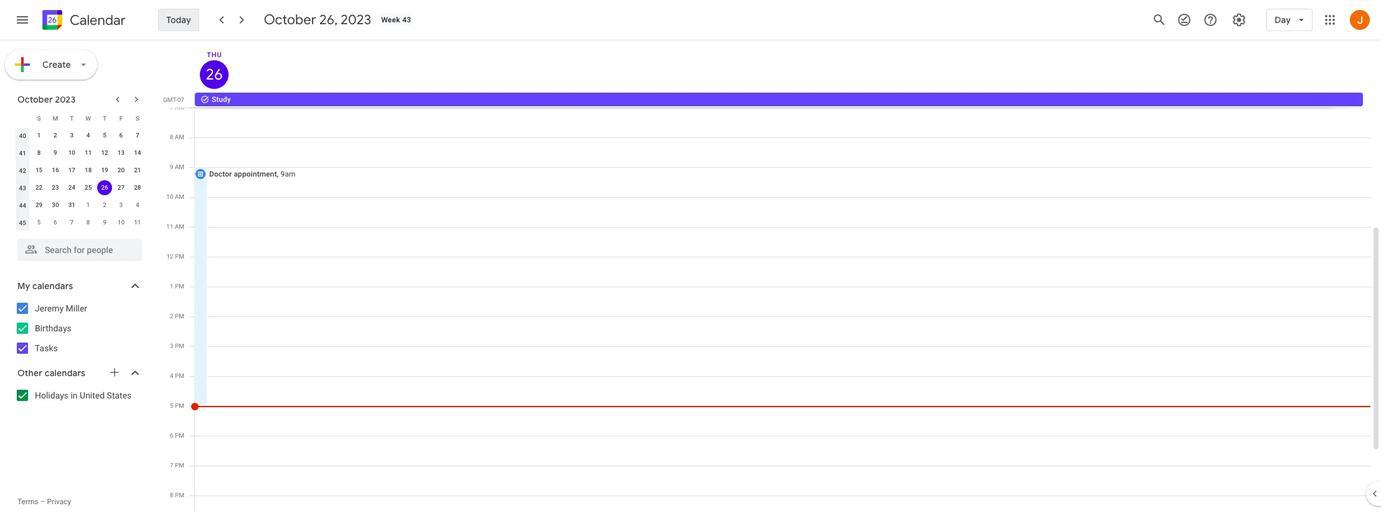 Task type: describe. For each thing, give the bounding box(es) containing it.
week
[[381, 16, 400, 24]]

holidays in united states
[[35, 391, 132, 401]]

17 element
[[64, 163, 79, 178]]

october for october 2023
[[17, 94, 53, 105]]

today
[[166, 14, 191, 26]]

8 pm
[[170, 493, 184, 499]]

my calendars button
[[2, 277, 154, 296]]

27
[[118, 184, 125, 191]]

row containing 15
[[14, 162, 146, 179]]

10 element
[[64, 146, 79, 161]]

november 5 element
[[31, 215, 46, 230]]

–
[[40, 498, 45, 507]]

pm for 6 pm
[[175, 433, 184, 440]]

privacy
[[47, 498, 71, 507]]

16
[[52, 167, 59, 174]]

november 4 element
[[130, 198, 145, 213]]

28
[[134, 184, 141, 191]]

41
[[19, 150, 26, 157]]

6 pm
[[170, 433, 184, 440]]

9 for 9 am
[[170, 164, 173, 171]]

26 cell
[[96, 179, 113, 197]]

1 pm
[[170, 283, 184, 290]]

1 horizontal spatial 5
[[103, 132, 106, 139]]

november 9 element
[[97, 215, 112, 230]]

1 s from the left
[[37, 115, 41, 122]]

7 up '14'
[[136, 132, 139, 139]]

am for 9 am
[[175, 164, 184, 171]]

6 for november 6 element
[[54, 219, 57, 226]]

8 right 41
[[37, 149, 41, 156]]

study button
[[195, 93, 1363, 106]]

other calendars
[[17, 368, 85, 379]]

november 1 element
[[81, 198, 96, 213]]

calendars for other calendars
[[45, 368, 85, 379]]

row containing 22
[[14, 179, 146, 197]]

10 for 10 am
[[166, 194, 173, 201]]

2 t from the left
[[103, 115, 107, 122]]

thu 26
[[205, 51, 222, 85]]

in
[[71, 391, 78, 401]]

11 for november 11 element
[[134, 219, 141, 226]]

7 for 7 am
[[170, 104, 173, 111]]

united
[[80, 391, 105, 401]]

pm for 5 pm
[[175, 403, 184, 410]]

15 element
[[31, 163, 46, 178]]

29 element
[[31, 198, 46, 213]]

2 pm
[[170, 313, 184, 320]]

28 element
[[130, 181, 145, 196]]

5 for november 5 element
[[37, 219, 41, 226]]

f
[[119, 115, 123, 122]]

birthdays
[[35, 324, 71, 334]]

30 element
[[48, 198, 63, 213]]

calendars for my calendars
[[32, 281, 73, 292]]

gmt-07
[[163, 97, 184, 103]]

row containing 29
[[14, 197, 146, 214]]

8 for november 8 element
[[86, 219, 90, 226]]

9 for november 9 element
[[103, 219, 106, 226]]

12 element
[[97, 146, 112, 161]]

jeremy miller
[[35, 304, 87, 314]]

october 2023
[[17, 94, 76, 105]]

holidays
[[35, 391, 69, 401]]

am for 7 am
[[175, 104, 184, 111]]

pm for 1 pm
[[175, 283, 184, 290]]

appointment
[[234, 170, 277, 179]]

17
[[68, 167, 75, 174]]

29
[[35, 202, 43, 209]]

7 am
[[170, 104, 184, 111]]

22 element
[[31, 181, 46, 196]]

day
[[1275, 14, 1291, 26]]

pm for 12 pm
[[175, 253, 184, 260]]

4 pm
[[170, 373, 184, 380]]

1 horizontal spatial 43
[[402, 16, 411, 24]]

14
[[134, 149, 141, 156]]

today button
[[158, 5, 199, 35]]

27 element
[[114, 181, 129, 196]]

1 vertical spatial 2023
[[55, 94, 76, 105]]

pm for 2 pm
[[175, 313, 184, 320]]

row containing 1
[[14, 127, 146, 144]]

gmt-
[[163, 97, 177, 103]]

07
[[177, 97, 184, 103]]

8 for 8 pm
[[170, 493, 173, 499]]

5 for 5 pm
[[170, 403, 173, 410]]

45
[[19, 220, 26, 226]]

create
[[42, 59, 71, 70]]

4 for 4 pm
[[170, 373, 173, 380]]

26,
[[320, 11, 338, 29]]

11 am
[[166, 224, 184, 230]]

states
[[107, 391, 132, 401]]

tasks
[[35, 344, 58, 354]]

25
[[85, 184, 92, 191]]

0 horizontal spatial 4
[[86, 132, 90, 139]]

44
[[19, 202, 26, 209]]

20
[[118, 167, 125, 174]]

26 inside cell
[[101, 184, 108, 191]]

Search for people text field
[[25, 239, 135, 262]]

column header inside the october 2023 grid
[[14, 110, 31, 127]]



Task type: locate. For each thing, give the bounding box(es) containing it.
w
[[85, 115, 91, 122]]

0 horizontal spatial 2023
[[55, 94, 76, 105]]

12 inside "row"
[[101, 149, 108, 156]]

10 left 11 element
[[68, 149, 75, 156]]

0 horizontal spatial october
[[17, 94, 53, 105]]

7 pm from the top
[[175, 433, 184, 440]]

am for 10 am
[[175, 194, 184, 201]]

8 up 9 am
[[170, 134, 173, 141]]

11 down '10 am' at the top left of the page
[[166, 224, 173, 230]]

18
[[85, 167, 92, 174]]

12 for 12 pm
[[166, 253, 173, 260]]

12 inside 26 grid
[[166, 253, 173, 260]]

1 horizontal spatial 1
[[86, 202, 90, 209]]

6 row from the top
[[14, 197, 146, 214]]

42
[[19, 167, 26, 174]]

2 down 1 pm
[[170, 313, 173, 320]]

19 element
[[97, 163, 112, 178]]

6 pm from the top
[[175, 403, 184, 410]]

26, today element
[[97, 181, 112, 196]]

1 horizontal spatial s
[[136, 115, 139, 122]]

3 inside 26 grid
[[170, 343, 173, 350]]

2 inside grid
[[170, 313, 173, 320]]

None search field
[[0, 234, 154, 262]]

2 horizontal spatial 1
[[170, 283, 173, 290]]

am down 8 am in the left top of the page
[[175, 164, 184, 171]]

0 horizontal spatial s
[[37, 115, 41, 122]]

1 vertical spatial 26
[[101, 184, 108, 191]]

8 pm from the top
[[175, 463, 184, 470]]

calendars up jeremy
[[32, 281, 73, 292]]

pm up 1 pm
[[175, 253, 184, 260]]

0 vertical spatial calendars
[[32, 281, 73, 292]]

43 right the week
[[402, 16, 411, 24]]

2 vertical spatial 9
[[103, 219, 106, 226]]

miller
[[66, 304, 87, 314]]

2 horizontal spatial 2
[[170, 313, 173, 320]]

0 horizontal spatial 6
[[54, 219, 57, 226]]

5 pm from the top
[[175, 373, 184, 380]]

1 horizontal spatial 2023
[[341, 11, 371, 29]]

1 vertical spatial 2
[[103, 202, 106, 209]]

calendar
[[70, 12, 126, 29]]

october 2023 grid
[[12, 110, 146, 232]]

2 row from the top
[[14, 127, 146, 144]]

1 t from the left
[[70, 115, 74, 122]]

11 element
[[81, 146, 96, 161]]

1 vertical spatial 10
[[166, 194, 173, 201]]

3 pm
[[170, 343, 184, 350]]

30
[[52, 202, 59, 209]]

terms – privacy
[[17, 498, 71, 507]]

pm down 7 pm
[[175, 493, 184, 499]]

pm
[[175, 253, 184, 260], [175, 283, 184, 290], [175, 313, 184, 320], [175, 343, 184, 350], [175, 373, 184, 380], [175, 403, 184, 410], [175, 433, 184, 440], [175, 463, 184, 470], [175, 493, 184, 499]]

2 vertical spatial 6
[[170, 433, 173, 440]]

doctor appointment , 9am
[[209, 170, 296, 179]]

2 horizontal spatial 10
[[166, 194, 173, 201]]

0 vertical spatial 5
[[103, 132, 106, 139]]

0 vertical spatial 1
[[37, 132, 41, 139]]

4 down w
[[86, 132, 90, 139]]

9 left 10 "element"
[[54, 149, 57, 156]]

1 vertical spatial 1
[[86, 202, 90, 209]]

terms link
[[17, 498, 38, 507]]

13
[[118, 149, 125, 156]]

2 for november 2 element
[[103, 202, 106, 209]]

0 vertical spatial 26
[[205, 65, 222, 85]]

0 horizontal spatial 11
[[85, 149, 92, 156]]

0 horizontal spatial 2
[[54, 132, 57, 139]]

doctor
[[209, 170, 232, 179]]

2 left november 3 element
[[103, 202, 106, 209]]

october 26, 2023
[[264, 11, 371, 29]]

pm up 7 pm
[[175, 433, 184, 440]]

5 right 45
[[37, 219, 41, 226]]

row containing 8
[[14, 144, 146, 162]]

10 left november 11 element
[[118, 219, 125, 226]]

am up 12 pm
[[175, 224, 184, 230]]

2 vertical spatial 4
[[170, 373, 173, 380]]

1 row from the top
[[14, 110, 146, 127]]

7 for 7 pm
[[170, 463, 173, 470]]

0 horizontal spatial t
[[70, 115, 74, 122]]

5 am from the top
[[175, 224, 184, 230]]

14 element
[[130, 146, 145, 161]]

43
[[402, 16, 411, 24], [19, 185, 26, 191]]

0 horizontal spatial 26
[[101, 184, 108, 191]]

0 vertical spatial 2023
[[341, 11, 371, 29]]

3 row from the top
[[14, 144, 146, 162]]

jeremy
[[35, 304, 64, 314]]

5 pm
[[170, 403, 184, 410]]

2 vertical spatial 3
[[170, 343, 173, 350]]

thursday, october 26, today element
[[200, 60, 229, 89]]

7 for november 7 element
[[70, 219, 74, 226]]

1 horizontal spatial t
[[103, 115, 107, 122]]

10 am
[[166, 194, 184, 201]]

other calendars button
[[2, 364, 154, 384]]

october
[[264, 11, 316, 29], [17, 94, 53, 105]]

thu
[[207, 51, 222, 59]]

7 down the gmt-
[[170, 104, 173, 111]]

10 inside "element"
[[68, 149, 75, 156]]

1 vertical spatial 5
[[37, 219, 41, 226]]

november 3 element
[[114, 198, 129, 213]]

0 vertical spatial 12
[[101, 149, 108, 156]]

1 right the 40
[[37, 132, 41, 139]]

1 down 12 pm
[[170, 283, 173, 290]]

5 inside 26 grid
[[170, 403, 173, 410]]

6 inside 26 grid
[[170, 433, 173, 440]]

2
[[54, 132, 57, 139], [103, 202, 106, 209], [170, 313, 173, 320]]

4 row from the top
[[14, 162, 146, 179]]

november 2 element
[[97, 198, 112, 213]]

20 element
[[114, 163, 129, 178]]

october left 26,
[[264, 11, 316, 29]]

12
[[101, 149, 108, 156], [166, 253, 173, 260]]

settings menu image
[[1232, 12, 1247, 27]]

s
[[37, 115, 41, 122], [136, 115, 139, 122]]

m
[[53, 115, 58, 122]]

1 for november 1 element
[[86, 202, 90, 209]]

pm down 1 pm
[[175, 313, 184, 320]]

1 vertical spatial 43
[[19, 185, 26, 191]]

november 8 element
[[81, 215, 96, 230]]

november 6 element
[[48, 215, 63, 230]]

row group containing 1
[[14, 127, 146, 232]]

6 for 6 pm
[[170, 433, 173, 440]]

3
[[70, 132, 74, 139], [119, 202, 123, 209], [170, 343, 173, 350]]

21 element
[[130, 163, 145, 178]]

9 inside 26 grid
[[170, 164, 173, 171]]

0 vertical spatial 2
[[54, 132, 57, 139]]

1 vertical spatial 3
[[119, 202, 123, 209]]

row containing s
[[14, 110, 146, 127]]

31
[[68, 202, 75, 209]]

18 element
[[81, 163, 96, 178]]

1 horizontal spatial october
[[264, 11, 316, 29]]

0 vertical spatial 43
[[402, 16, 411, 24]]

9 am
[[170, 164, 184, 171]]

0 horizontal spatial 3
[[70, 132, 74, 139]]

week 43
[[381, 16, 411, 24]]

0 horizontal spatial 5
[[37, 219, 41, 226]]

1 horizontal spatial 9
[[103, 219, 106, 226]]

my calendars list
[[2, 299, 154, 359]]

0 vertical spatial 9
[[54, 149, 57, 156]]

1 horizontal spatial 26
[[205, 65, 222, 85]]

23
[[52, 184, 59, 191]]

create button
[[5, 50, 97, 80]]

15
[[35, 167, 43, 174]]

8
[[170, 134, 173, 141], [37, 149, 41, 156], [86, 219, 90, 226], [170, 493, 173, 499]]

t
[[70, 115, 74, 122], [103, 115, 107, 122]]

26 down thu
[[205, 65, 222, 85]]

25 element
[[81, 181, 96, 196]]

7 row from the top
[[14, 214, 146, 232]]

3 for november 3 element
[[119, 202, 123, 209]]

t right m
[[70, 115, 74, 122]]

12 left 13
[[101, 149, 108, 156]]

s right f
[[136, 115, 139, 122]]

pm up 6 pm
[[175, 403, 184, 410]]

4 for november 4 element
[[136, 202, 139, 209]]

24 element
[[64, 181, 79, 196]]

day button
[[1267, 5, 1313, 35]]

pm down 2 pm at the bottom left of the page
[[175, 343, 184, 350]]

4 right november 3 element
[[136, 202, 139, 209]]

3 up 10 "element"
[[70, 132, 74, 139]]

0 vertical spatial 4
[[86, 132, 90, 139]]

21
[[134, 167, 141, 174]]

26 grid
[[159, 40, 1381, 512]]

10 inside 26 grid
[[166, 194, 173, 201]]

row containing 5
[[14, 214, 146, 232]]

2 horizontal spatial 3
[[170, 343, 173, 350]]

10
[[68, 149, 75, 156], [166, 194, 173, 201], [118, 219, 125, 226]]

am for 11 am
[[175, 224, 184, 230]]

1 horizontal spatial 11
[[134, 219, 141, 226]]

0 vertical spatial 10
[[68, 149, 75, 156]]

26
[[205, 65, 222, 85], [101, 184, 108, 191]]

1 vertical spatial 12
[[166, 253, 173, 260]]

main drawer image
[[15, 12, 30, 27]]

0 horizontal spatial 43
[[19, 185, 26, 191]]

1 horizontal spatial 3
[[119, 202, 123, 209]]

2 horizontal spatial 9
[[170, 164, 173, 171]]

4 am from the top
[[175, 194, 184, 201]]

23 element
[[48, 181, 63, 196]]

11 right november 10 element
[[134, 219, 141, 226]]

7 right november 6 element
[[70, 219, 74, 226]]

31 element
[[64, 198, 79, 213]]

2023
[[341, 11, 371, 29], [55, 94, 76, 105]]

2 s from the left
[[136, 115, 139, 122]]

2 vertical spatial 2
[[170, 313, 173, 320]]

my
[[17, 281, 30, 292]]

calendars up in
[[45, 368, 85, 379]]

row
[[14, 110, 146, 127], [14, 127, 146, 144], [14, 144, 146, 162], [14, 162, 146, 179], [14, 179, 146, 197], [14, 197, 146, 214], [14, 214, 146, 232]]

3 pm from the top
[[175, 313, 184, 320]]

4
[[86, 132, 90, 139], [136, 202, 139, 209], [170, 373, 173, 380]]

9 up '10 am' at the top left of the page
[[170, 164, 173, 171]]

am up 9 am
[[175, 134, 184, 141]]

2 for 2 pm
[[170, 313, 173, 320]]

43 inside "row"
[[19, 185, 26, 191]]

2 am from the top
[[175, 134, 184, 141]]

11 for 11 element
[[85, 149, 92, 156]]

row group
[[14, 127, 146, 232]]

1 horizontal spatial 4
[[136, 202, 139, 209]]

11 for 11 am
[[166, 224, 173, 230]]

1 vertical spatial 9
[[170, 164, 173, 171]]

november 10 element
[[114, 215, 129, 230]]

2 vertical spatial 5
[[170, 403, 173, 410]]

8 right november 7 element
[[86, 219, 90, 226]]

pm down 6 pm
[[175, 463, 184, 470]]

0 vertical spatial 6
[[119, 132, 123, 139]]

2 horizontal spatial 5
[[170, 403, 173, 410]]

am for 8 am
[[175, 134, 184, 141]]

1 for 1 pm
[[170, 283, 173, 290]]

6 up 7 pm
[[170, 433, 173, 440]]

pm for 7 pm
[[175, 463, 184, 470]]

2 down m
[[54, 132, 57, 139]]

5 up 12 element
[[103, 132, 106, 139]]

pm up 2 pm at the bottom left of the page
[[175, 283, 184, 290]]

22
[[35, 184, 43, 191]]

11 right 10 "element"
[[85, 149, 92, 156]]

1
[[37, 132, 41, 139], [86, 202, 90, 209], [170, 283, 173, 290]]

other
[[17, 368, 42, 379]]

pm for 3 pm
[[175, 343, 184, 350]]

study row
[[189, 93, 1381, 108]]

1 horizontal spatial 2
[[103, 202, 106, 209]]

november 11 element
[[130, 215, 145, 230]]

1 horizontal spatial 6
[[119, 132, 123, 139]]

6 down f
[[119, 132, 123, 139]]

1 vertical spatial 4
[[136, 202, 139, 209]]

0 horizontal spatial 12
[[101, 149, 108, 156]]

am
[[175, 104, 184, 111], [175, 134, 184, 141], [175, 164, 184, 171], [175, 194, 184, 201], [175, 224, 184, 230]]

2 horizontal spatial 6
[[170, 433, 173, 440]]

1 pm from the top
[[175, 253, 184, 260]]

pm for 4 pm
[[175, 373, 184, 380]]

october for october 26, 2023
[[264, 11, 316, 29]]

9am
[[281, 170, 296, 179]]

2 horizontal spatial 4
[[170, 373, 173, 380]]

1 am from the top
[[175, 104, 184, 111]]

4 pm from the top
[[175, 343, 184, 350]]

4 up 5 pm
[[170, 373, 173, 380]]

pm up 5 pm
[[175, 373, 184, 380]]

2 vertical spatial 10
[[118, 219, 125, 226]]

3 for 3 pm
[[170, 343, 173, 350]]

16 element
[[48, 163, 63, 178]]

calendar heading
[[67, 12, 126, 29]]

5
[[103, 132, 106, 139], [37, 219, 41, 226], [170, 403, 173, 410]]

7 down 6 pm
[[170, 463, 173, 470]]

november 7 element
[[64, 215, 79, 230]]

9 pm from the top
[[175, 493, 184, 499]]

6 inside november 6 element
[[54, 219, 57, 226]]

1 vertical spatial october
[[17, 94, 53, 105]]

study
[[212, 95, 231, 104]]

7
[[170, 104, 173, 111], [136, 132, 139, 139], [70, 219, 74, 226], [170, 463, 173, 470]]

3 left november 4 element
[[119, 202, 123, 209]]

1 horizontal spatial 10
[[118, 219, 125, 226]]

26 inside grid
[[205, 65, 222, 85]]

2023 right 26,
[[341, 11, 371, 29]]

my calendars
[[17, 281, 73, 292]]

26 left '27'
[[101, 184, 108, 191]]

october up m
[[17, 94, 53, 105]]

0 vertical spatial 3
[[70, 132, 74, 139]]

3 am from the top
[[175, 164, 184, 171]]

calendars
[[32, 281, 73, 292], [45, 368, 85, 379]]

column header
[[14, 110, 31, 127]]

12 pm
[[166, 253, 184, 260]]

0 horizontal spatial 10
[[68, 149, 75, 156]]

0 vertical spatial october
[[264, 11, 316, 29]]

43 left the 22 'element' in the top left of the page
[[19, 185, 26, 191]]

1 inside 26 grid
[[170, 283, 173, 290]]

t right w
[[103, 115, 107, 122]]

9 left november 10 element
[[103, 219, 106, 226]]

10 for november 10 element
[[118, 219, 125, 226]]

5 row from the top
[[14, 179, 146, 197]]

am down 9 am
[[175, 194, 184, 201]]

12 for 12
[[101, 149, 108, 156]]

1 horizontal spatial 12
[[166, 253, 173, 260]]

40
[[19, 132, 26, 139]]

10 up 11 am
[[166, 194, 173, 201]]

1 vertical spatial 6
[[54, 219, 57, 226]]

8 for 8 am
[[170, 134, 173, 141]]

calendar element
[[40, 7, 126, 35]]

s left m
[[37, 115, 41, 122]]

19
[[101, 167, 108, 174]]

2 horizontal spatial 11
[[166, 224, 173, 230]]

0 horizontal spatial 1
[[37, 132, 41, 139]]

1 right 31
[[86, 202, 90, 209]]

1 vertical spatial calendars
[[45, 368, 85, 379]]

pm for 8 pm
[[175, 493, 184, 499]]

2023 up m
[[55, 94, 76, 105]]

6
[[119, 132, 123, 139], [54, 219, 57, 226], [170, 433, 173, 440]]

8 am
[[170, 134, 184, 141]]

0 horizontal spatial 9
[[54, 149, 57, 156]]

11 inside 26 grid
[[166, 224, 173, 230]]

2 pm from the top
[[175, 283, 184, 290]]

privacy link
[[47, 498, 71, 507]]

4 inside 26 grid
[[170, 373, 173, 380]]

12 down 11 am
[[166, 253, 173, 260]]

6 left november 7 element
[[54, 219, 57, 226]]

row group inside the october 2023 grid
[[14, 127, 146, 232]]

3 down 2 pm at the bottom left of the page
[[170, 343, 173, 350]]

13 element
[[114, 146, 129, 161]]

add other calendars image
[[108, 367, 121, 379]]

am down the 07
[[175, 104, 184, 111]]

,
[[277, 170, 279, 179]]

9
[[54, 149, 57, 156], [170, 164, 173, 171], [103, 219, 106, 226]]

24
[[68, 184, 75, 191]]

8 down 7 pm
[[170, 493, 173, 499]]

7 pm
[[170, 463, 184, 470]]

2 vertical spatial 1
[[170, 283, 173, 290]]

terms
[[17, 498, 38, 507]]

10 for 10 "element"
[[68, 149, 75, 156]]

5 down 4 pm
[[170, 403, 173, 410]]



Task type: vqa. For each thing, say whether or not it's contained in the screenshot.


